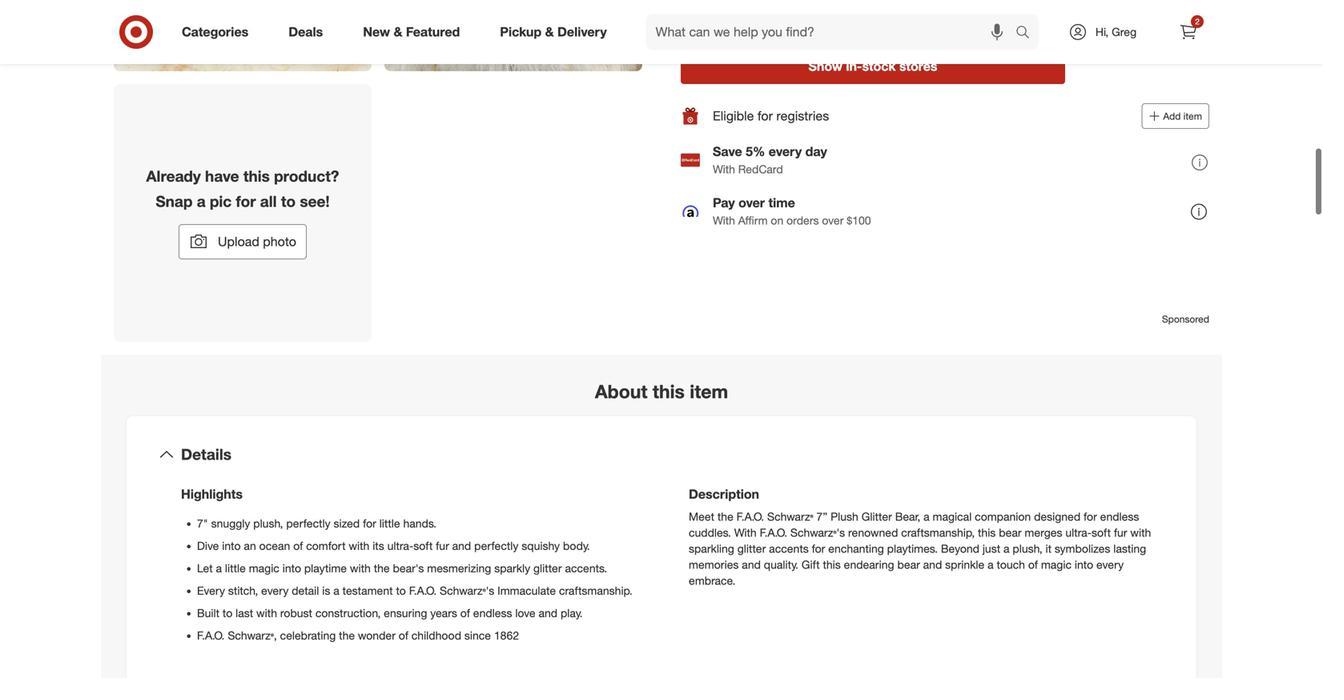 Task type: describe. For each thing, give the bounding box(es) containing it.
let a little magic into playtime with the bear's mesmerizing sparkly glitter accents.
[[197, 561, 607, 576]]

a right is
[[333, 584, 340, 598]]

save 5% every day with redcard
[[713, 144, 827, 176]]

pay over time with affirm on orders over $100
[[713, 195, 871, 228]]

stock
[[862, 59, 896, 74]]

of right ocean
[[293, 539, 303, 553]]

1 horizontal spatial bear
[[999, 526, 1022, 540]]

orders
[[787, 214, 819, 228]]

fao schwarz 7&#34; cream glitter bear toy plush, 5 of 7 image
[[114, 0, 372, 71]]

the inside the description meet the f.a.o. schwarz® 7" plush glitter bear, a magical companion designed for endless cuddles. with f.a.o. schwarz®'s renowned craftsmanship, this bear merges ultra-soft fur with sparkling glitter accents for enchanting playtimes. beyond just a plush, it symbolizes lasting memories and quality. gift this endearing bear and sprinkle a touch of magic into every embrace.
[[718, 510, 734, 524]]

show in-stock stores
[[809, 59, 938, 74]]

a down just
[[988, 558, 994, 572]]

deals link
[[275, 14, 343, 50]]

a right just
[[1004, 542, 1010, 556]]

into inside the description meet the f.a.o. schwarz® 7" plush glitter bear, a magical companion designed for endless cuddles. with f.a.o. schwarz®'s renowned craftsmanship, this bear merges ultra-soft fur with sparkling glitter accents for enchanting playtimes. beyond just a plush, it symbolizes lasting memories and quality. gift this endearing bear and sprinkle a touch of magic into every embrace.
[[1075, 558, 1094, 572]]

0 horizontal spatial glitter
[[534, 561, 562, 576]]

testament
[[343, 584, 393, 598]]

of down ensuring
[[399, 629, 409, 643]]

ready within 2 hours for pickup inside the store
[[681, 13, 954, 28]]

childhood
[[412, 629, 461, 643]]

for up symbolizes
[[1084, 510, 1097, 524]]

0 horizontal spatial 2
[[758, 13, 765, 28]]

playtime
[[304, 561, 347, 576]]

search
[[1009, 26, 1047, 41]]

upload
[[218, 234, 259, 250]]

upload photo button
[[179, 224, 307, 260]]

sparkling
[[689, 542, 735, 556]]

pay
[[713, 195, 735, 211]]

of inside the description meet the f.a.o. schwarz® 7" plush glitter bear, a magical companion designed for endless cuddles. with f.a.o. schwarz®'s renowned craftsmanship, this bear merges ultra-soft fur with sparkling glitter accents for enchanting playtimes. beyond just a plush, it symbolizes lasting memories and quality. gift this endearing bear and sprinkle a touch of magic into every embrace.
[[1029, 558, 1038, 572]]

0 horizontal spatial ultra-
[[387, 539, 414, 553]]

meet
[[689, 510, 715, 524]]

bear's
[[393, 561, 424, 576]]

greg
[[1112, 25, 1137, 39]]

construction,
[[316, 606, 381, 620]]

with up testament
[[350, 561, 371, 576]]

ultra- inside the description meet the f.a.o. schwarz® 7" plush glitter bear, a magical companion designed for endless cuddles. with f.a.o. schwarz®'s renowned craftsmanship, this bear merges ultra-soft fur with sparkling glitter accents for enchanting playtimes. beyond just a plush, it symbolizes lasting memories and quality. gift this endearing bear and sprinkle a touch of magic into every embrace.
[[1066, 526, 1092, 540]]

details
[[181, 445, 231, 464]]

schwarz®'s inside the description meet the f.a.o. schwarz® 7" plush glitter bear, a magical companion designed for endless cuddles. with f.a.o. schwarz®'s renowned craftsmanship, this bear merges ultra-soft fur with sparkling glitter accents for enchanting playtimes. beyond just a plush, it symbolizes lasting memories and quality. gift this endearing bear and sprinkle a touch of magic into every embrace.
[[791, 526, 845, 540]]

with inside pay over time with affirm on orders over $100
[[713, 214, 735, 228]]

1 vertical spatial bear
[[898, 558, 920, 572]]

wonder
[[358, 629, 396, 643]]

a inside already have this product? snap a pic for all to see!
[[197, 192, 206, 211]]

2 vertical spatial to
[[223, 606, 233, 620]]

featured
[[406, 24, 460, 40]]

ocean
[[259, 539, 290, 553]]

0 horizontal spatial soft
[[414, 539, 433, 553]]

symbolizes
[[1055, 542, 1111, 556]]

this right about
[[653, 381, 685, 403]]

cuddles.
[[689, 526, 731, 540]]

0 vertical spatial little
[[380, 517, 400, 531]]

and right love
[[539, 606, 558, 620]]

comfort
[[306, 539, 346, 553]]

search button
[[1009, 14, 1047, 53]]

with inside save 5% every day with redcard
[[713, 162, 735, 176]]

every for day
[[769, 144, 802, 160]]

glitter
[[862, 510, 892, 524]]

add
[[1164, 110, 1181, 122]]

save
[[713, 144, 742, 160]]

built
[[197, 606, 220, 620]]

since
[[465, 629, 491, 643]]

endless inside the description meet the f.a.o. schwarz® 7" plush glitter bear, a magical companion designed for endless cuddles. with f.a.o. schwarz®'s renowned craftsmanship, this bear merges ultra-soft fur with sparkling glitter accents for enchanting playtimes. beyond just a plush, it symbolizes lasting memories and quality. gift this endearing bear and sprinkle a touch of magic into every embrace.
[[1101, 510, 1140, 524]]

endearing
[[844, 558, 895, 572]]

and up mesmerizing
[[452, 539, 471, 553]]

immaculate
[[498, 584, 556, 598]]

1 horizontal spatial into
[[283, 561, 301, 576]]

$100
[[847, 214, 871, 228]]

the down construction,
[[339, 629, 355, 643]]

companion
[[975, 510, 1031, 524]]

a right bear,
[[924, 510, 930, 524]]

craftsmanship.
[[559, 584, 633, 598]]

snap
[[156, 192, 193, 211]]

details button
[[139, 429, 1184, 481]]

& for new
[[394, 24, 403, 40]]

gift
[[802, 558, 820, 572]]

0 horizontal spatial into
[[222, 539, 241, 553]]

accents
[[769, 542, 809, 556]]

it
[[1046, 542, 1052, 556]]

for right hours
[[805, 13, 820, 28]]

years
[[430, 606, 457, 620]]

ready
[[681, 13, 718, 28]]

on
[[771, 214, 784, 228]]

fur inside the description meet the f.a.o. schwarz® 7" plush glitter bear, a magical companion designed for endless cuddles. with f.a.o. schwarz®'s renowned craftsmanship, this bear merges ultra-soft fur with sparkling glitter accents for enchanting playtimes. beyond just a plush, it symbolizes lasting memories and quality. gift this endearing bear and sprinkle a touch of magic into every embrace.
[[1114, 526, 1128, 540]]

stores
[[900, 59, 938, 74]]

this inside already have this product? snap a pic for all to see!
[[243, 167, 270, 185]]

f.a.o. down built
[[197, 629, 225, 643]]

for up gift
[[812, 542, 825, 556]]

last
[[236, 606, 253, 620]]

deals
[[289, 24, 323, 40]]

eligible for registries
[[713, 108, 829, 124]]

photo
[[263, 234, 296, 250]]

schwarz®
[[768, 510, 814, 524]]

pickup & delivery
[[500, 24, 607, 40]]

schwarz®,
[[228, 629, 277, 643]]

0 horizontal spatial magic
[[249, 561, 279, 576]]

sponsored
[[1162, 313, 1210, 325]]

0 vertical spatial over
[[739, 195, 765, 211]]

pickup
[[500, 24, 542, 40]]

add item button
[[1142, 103, 1210, 129]]

hands.
[[403, 517, 437, 531]]

enchanting
[[829, 542, 884, 556]]

add item
[[1164, 110, 1203, 122]]

with inside the description meet the f.a.o. schwarz® 7" plush glitter bear, a magical companion designed for endless cuddles. with f.a.o. schwarz®'s renowned craftsmanship, this bear merges ultra-soft fur with sparkling glitter accents for enchanting playtimes. beyond just a plush, it symbolizes lasting memories and quality. gift this endearing bear and sprinkle a touch of magic into every embrace.
[[1131, 526, 1152, 540]]

robust
[[280, 606, 312, 620]]

plush, inside the description meet the f.a.o. schwarz® 7" plush glitter bear, a magical companion designed for endless cuddles. with f.a.o. schwarz®'s renowned craftsmanship, this bear merges ultra-soft fur with sparkling glitter accents for enchanting playtimes. beyond just a plush, it symbolizes lasting memories and quality. gift this endearing bear and sprinkle a touch of magic into every embrace.
[[1013, 542, 1043, 556]]

see!
[[300, 192, 330, 211]]

hi,
[[1096, 25, 1109, 39]]

mesmerizing
[[427, 561, 491, 576]]

glitter inside the description meet the f.a.o. schwarz® 7" plush glitter bear, a magical companion designed for endless cuddles. with f.a.o. schwarz®'s renowned craftsmanship, this bear merges ultra-soft fur with sparkling glitter accents for enchanting playtimes. beyond just a plush, it symbolizes lasting memories and quality. gift this endearing bear and sprinkle a touch of magic into every embrace.
[[738, 542, 766, 556]]

within
[[721, 13, 755, 28]]

delivery
[[558, 24, 607, 40]]

is
[[322, 584, 330, 598]]

designed
[[1034, 510, 1081, 524]]



Task type: vqa. For each thing, say whether or not it's contained in the screenshot.
Pets
no



Task type: locate. For each thing, give the bounding box(es) containing it.
every inside save 5% every day with redcard
[[769, 144, 802, 160]]

registries
[[777, 108, 829, 124]]

ultra- up symbolizes
[[1066, 526, 1092, 540]]

1 horizontal spatial glitter
[[738, 542, 766, 556]]

0 horizontal spatial little
[[225, 561, 246, 576]]

for inside already have this product? snap a pic for all to see!
[[236, 192, 256, 211]]

in-
[[846, 59, 862, 74]]

redcard
[[739, 162, 783, 176]]

endless up 1862
[[473, 606, 512, 620]]

this right gift
[[823, 558, 841, 572]]

touch
[[997, 558, 1025, 572]]

2 left hours
[[758, 13, 765, 28]]

of right touch
[[1029, 558, 1038, 572]]

1 & from the left
[[394, 24, 403, 40]]

2
[[758, 13, 765, 28], [1196, 16, 1200, 26]]

its
[[373, 539, 384, 553]]

1 horizontal spatial over
[[822, 214, 844, 228]]

0 vertical spatial glitter
[[738, 542, 766, 556]]

0 vertical spatial bear
[[999, 526, 1022, 540]]

this up all
[[243, 167, 270, 185]]

love
[[515, 606, 536, 620]]

fur
[[1114, 526, 1128, 540], [436, 539, 449, 553]]

already have this product? snap a pic for all to see!
[[146, 167, 339, 211]]

fur up lasting
[[1114, 526, 1128, 540]]

f.a.o. schwarz®, celebrating the wonder of childhood since 1862
[[197, 629, 519, 643]]

0 vertical spatial item
[[1184, 110, 1203, 122]]

with left the its
[[349, 539, 370, 553]]

with down save
[[713, 162, 735, 176]]

all
[[260, 192, 277, 211]]

little up "dive into an ocean of comfort with its ultra-soft fur and perfectly squishy body." at left
[[380, 517, 400, 531]]

with right last
[[256, 606, 277, 620]]

1 horizontal spatial little
[[380, 517, 400, 531]]

2 horizontal spatial to
[[396, 584, 406, 598]]

hours
[[769, 13, 801, 28]]

0 horizontal spatial plush,
[[253, 517, 283, 531]]

description
[[689, 487, 760, 503]]

7" snuggly plush, perfectly sized for little hands.
[[197, 517, 437, 531]]

0 horizontal spatial fur
[[436, 539, 449, 553]]

bear,
[[896, 510, 921, 524]]

day
[[806, 144, 827, 160]]

1 vertical spatial every
[[1097, 558, 1124, 572]]

2 right greg
[[1196, 16, 1200, 26]]

an
[[244, 539, 256, 553]]

every for detail
[[261, 584, 289, 598]]

into up 'detail'
[[283, 561, 301, 576]]

show
[[809, 59, 843, 74]]

fao schwarz 7&#34; cream glitter bear toy plush, 6 of 7 image
[[385, 0, 643, 71]]

1 vertical spatial over
[[822, 214, 844, 228]]

1 vertical spatial little
[[225, 561, 246, 576]]

ensuring
[[384, 606, 427, 620]]

craftsmanship,
[[902, 526, 975, 540]]

7"
[[197, 517, 208, 531]]

every stitch, every detail is a testament to f.a.o. schwarz®'s immaculate craftsmanship.
[[197, 584, 633, 598]]

already
[[146, 167, 201, 185]]

for left all
[[236, 192, 256, 211]]

0 horizontal spatial item
[[690, 381, 728, 403]]

0 horizontal spatial to
[[223, 606, 233, 620]]

0 horizontal spatial endless
[[473, 606, 512, 620]]

highlights
[[181, 487, 243, 503]]

dive
[[197, 539, 219, 553]]

memories
[[689, 558, 739, 572]]

1 vertical spatial perfectly
[[474, 539, 519, 553]]

embrace.
[[689, 574, 736, 588]]

sparkly
[[494, 561, 530, 576]]

1 horizontal spatial perfectly
[[474, 539, 519, 553]]

a
[[197, 192, 206, 211], [924, 510, 930, 524], [1004, 542, 1010, 556], [988, 558, 994, 572], [216, 561, 222, 576], [333, 584, 340, 598]]

schwarz®'s down mesmerizing
[[440, 584, 495, 598]]

schwarz®'s
[[791, 526, 845, 540], [440, 584, 495, 598]]

bear
[[999, 526, 1022, 540], [898, 558, 920, 572]]

1 horizontal spatial fur
[[1114, 526, 1128, 540]]

a left pic
[[197, 192, 206, 211]]

description meet the f.a.o. schwarz® 7" plush glitter bear, a magical companion designed for endless cuddles. with f.a.o. schwarz®'s renowned craftsmanship, this bear merges ultra-soft fur with sparkling glitter accents for enchanting playtimes. beyond just a plush, it symbolizes lasting memories and quality. gift this endearing bear and sprinkle a touch of magic into every embrace.
[[689, 487, 1152, 588]]

and down playtimes.
[[923, 558, 942, 572]]

magic down it
[[1041, 558, 1072, 572]]

0 horizontal spatial &
[[394, 24, 403, 40]]

magic down ocean
[[249, 561, 279, 576]]

a right the let
[[216, 561, 222, 576]]

pic
[[210, 192, 232, 211]]

built to last with robust construction, ensuring years of endless love and play.
[[197, 606, 583, 620]]

0 vertical spatial every
[[769, 144, 802, 160]]

item up "details" dropdown button
[[690, 381, 728, 403]]

this up just
[[978, 526, 996, 540]]

glitter up quality.
[[738, 542, 766, 556]]

every left 'detail'
[[261, 584, 289, 598]]

upload photo
[[218, 234, 296, 250]]

magic inside the description meet the f.a.o. schwarz® 7" plush glitter bear, a magical companion designed for endless cuddles. with f.a.o. schwarz®'s renowned craftsmanship, this bear merges ultra-soft fur with sparkling glitter accents for enchanting playtimes. beyond just a plush, it symbolizes lasting memories and quality. gift this endearing bear and sprinkle a touch of magic into every embrace.
[[1041, 558, 1072, 572]]

1 horizontal spatial &
[[545, 24, 554, 40]]

every right 5%
[[769, 144, 802, 160]]

2 vertical spatial every
[[261, 584, 289, 598]]

play.
[[561, 606, 583, 620]]

2 link
[[1171, 14, 1207, 50]]

item right add
[[1184, 110, 1203, 122]]

1 vertical spatial endless
[[473, 606, 512, 620]]

f.a.o. down description
[[737, 510, 764, 524]]

1 horizontal spatial every
[[769, 144, 802, 160]]

0 horizontal spatial bear
[[898, 558, 920, 572]]

body.
[[563, 539, 590, 553]]

over up affirm
[[739, 195, 765, 211]]

soft down hands.
[[414, 539, 433, 553]]

plush
[[831, 510, 859, 524]]

with right cuddles. at the right bottom of the page
[[735, 526, 757, 540]]

time
[[769, 195, 795, 211]]

& right pickup on the left of page
[[545, 24, 554, 40]]

categories link
[[168, 14, 269, 50]]

endless up lasting
[[1101, 510, 1140, 524]]

0 horizontal spatial schwarz®'s
[[440, 584, 495, 598]]

for right sized
[[363, 517, 376, 531]]

endless
[[1101, 510, 1140, 524], [473, 606, 512, 620]]

2 horizontal spatial every
[[1097, 558, 1124, 572]]

celebrating
[[280, 629, 336, 643]]

1 vertical spatial glitter
[[534, 561, 562, 576]]

1 horizontal spatial ultra-
[[1066, 526, 1092, 540]]

& for pickup
[[545, 24, 554, 40]]

the down the its
[[374, 561, 390, 576]]

What can we help you find? suggestions appear below search field
[[646, 14, 1020, 50]]

1 vertical spatial with
[[713, 214, 735, 228]]

into down symbolizes
[[1075, 558, 1094, 572]]

magic
[[1041, 558, 1072, 572], [249, 561, 279, 576]]

0 horizontal spatial over
[[739, 195, 765, 211]]

2 & from the left
[[545, 24, 554, 40]]

2 vertical spatial with
[[735, 526, 757, 540]]

plush, left it
[[1013, 542, 1043, 556]]

accents.
[[565, 561, 607, 576]]

1 horizontal spatial to
[[281, 192, 296, 211]]

with up lasting
[[1131, 526, 1152, 540]]

with
[[713, 162, 735, 176], [713, 214, 735, 228], [735, 526, 757, 540]]

ultra- right the its
[[387, 539, 414, 553]]

this
[[243, 167, 270, 185], [653, 381, 685, 403], [978, 526, 996, 540], [823, 558, 841, 572]]

the up cuddles. at the right bottom of the page
[[718, 510, 734, 524]]

1 horizontal spatial endless
[[1101, 510, 1140, 524]]

2 horizontal spatial into
[[1075, 558, 1094, 572]]

the left store
[[903, 13, 921, 28]]

new
[[363, 24, 390, 40]]

every down lasting
[[1097, 558, 1124, 572]]

1 horizontal spatial schwarz®'s
[[791, 526, 845, 540]]

to inside already have this product? snap a pic for all to see!
[[281, 192, 296, 211]]

store
[[925, 13, 954, 28]]

over left $100 at the right of the page
[[822, 214, 844, 228]]

have
[[205, 167, 239, 185]]

soft up symbolizes
[[1092, 526, 1111, 540]]

renowned
[[848, 526, 898, 540]]

7"
[[817, 510, 828, 524]]

every inside the description meet the f.a.o. schwarz® 7" plush glitter bear, a magical companion designed for endless cuddles. with f.a.o. schwarz®'s renowned craftsmanship, this bear merges ultra-soft fur with sparkling glitter accents for enchanting playtimes. beyond just a plush, it symbolizes lasting memories and quality. gift this endearing bear and sprinkle a touch of magic into every embrace.
[[1097, 558, 1124, 572]]

to down let a little magic into playtime with the bear's mesmerizing sparkly glitter accents.
[[396, 584, 406, 598]]

product?
[[274, 167, 339, 185]]

glitter
[[738, 542, 766, 556], [534, 561, 562, 576]]

into left an
[[222, 539, 241, 553]]

bear down "companion"
[[999, 526, 1022, 540]]

about this item
[[595, 381, 728, 403]]

new & featured link
[[350, 14, 480, 50]]

0 vertical spatial schwarz®'s
[[791, 526, 845, 540]]

with inside the description meet the f.a.o. schwarz® 7" plush glitter bear, a magical companion designed for endless cuddles. with f.a.o. schwarz®'s renowned craftsmanship, this bear merges ultra-soft fur with sparkling glitter accents for enchanting playtimes. beyond just a plush, it symbolizes lasting memories and quality. gift this endearing bear and sprinkle a touch of magic into every embrace.
[[735, 526, 757, 540]]

1 vertical spatial plush,
[[1013, 542, 1043, 556]]

plush, up ocean
[[253, 517, 283, 531]]

perfectly up comfort
[[286, 517, 331, 531]]

& right new
[[394, 24, 403, 40]]

sprinkle
[[946, 558, 985, 572]]

of right years
[[460, 606, 470, 620]]

0 horizontal spatial every
[[261, 584, 289, 598]]

schwarz®'s down 7"
[[791, 526, 845, 540]]

1 horizontal spatial 2
[[1196, 16, 1200, 26]]

1 vertical spatial to
[[396, 584, 406, 598]]

over
[[739, 195, 765, 211], [822, 214, 844, 228]]

1 horizontal spatial soft
[[1092, 526, 1111, 540]]

every
[[769, 144, 802, 160], [1097, 558, 1124, 572], [261, 584, 289, 598]]

the
[[903, 13, 921, 28], [718, 510, 734, 524], [374, 561, 390, 576], [339, 629, 355, 643]]

fur up mesmerizing
[[436, 539, 449, 553]]

0 horizontal spatial perfectly
[[286, 517, 331, 531]]

with down pay
[[713, 214, 735, 228]]

5%
[[746, 144, 765, 160]]

1 horizontal spatial magic
[[1041, 558, 1072, 572]]

bear down playtimes.
[[898, 558, 920, 572]]

soft inside the description meet the f.a.o. schwarz® 7" plush glitter bear, a magical companion designed for endless cuddles. with f.a.o. schwarz®'s renowned craftsmanship, this bear merges ultra-soft fur with sparkling glitter accents for enchanting playtimes. beyond just a plush, it symbolizes lasting memories and quality. gift this endearing bear and sprinkle a touch of magic into every embrace.
[[1092, 526, 1111, 540]]

little up stitch, in the left bottom of the page
[[225, 561, 246, 576]]

pickup
[[824, 13, 862, 28]]

beyond
[[941, 542, 980, 556]]

f.a.o. down bear's
[[409, 584, 437, 598]]

1 horizontal spatial item
[[1184, 110, 1203, 122]]

0 vertical spatial endless
[[1101, 510, 1140, 524]]

sized
[[334, 517, 360, 531]]

f.a.o. up 'accents'
[[760, 526, 788, 540]]

1 horizontal spatial plush,
[[1013, 542, 1043, 556]]

of
[[293, 539, 303, 553], [1029, 558, 1038, 572], [460, 606, 470, 620], [399, 629, 409, 643]]

to left last
[[223, 606, 233, 620]]

0 vertical spatial perfectly
[[286, 517, 331, 531]]

1 vertical spatial schwarz®'s
[[440, 584, 495, 598]]

dive into an ocean of comfort with its ultra-soft fur and perfectly squishy body.
[[197, 539, 590, 553]]

and left quality.
[[742, 558, 761, 572]]

item inside button
[[1184, 110, 1203, 122]]

for right eligible
[[758, 108, 773, 124]]

image gallery element
[[114, 0, 643, 342]]

new & featured
[[363, 24, 460, 40]]

glitter down 'squishy'
[[534, 561, 562, 576]]

every
[[197, 584, 225, 598]]

0 vertical spatial plush,
[[253, 517, 283, 531]]

perfectly up sparkly
[[474, 539, 519, 553]]

to right all
[[281, 192, 296, 211]]

little
[[380, 517, 400, 531], [225, 561, 246, 576]]

0 vertical spatial to
[[281, 192, 296, 211]]

quality.
[[764, 558, 799, 572]]

0 vertical spatial with
[[713, 162, 735, 176]]

1 vertical spatial item
[[690, 381, 728, 403]]

inside
[[866, 13, 900, 28]]



